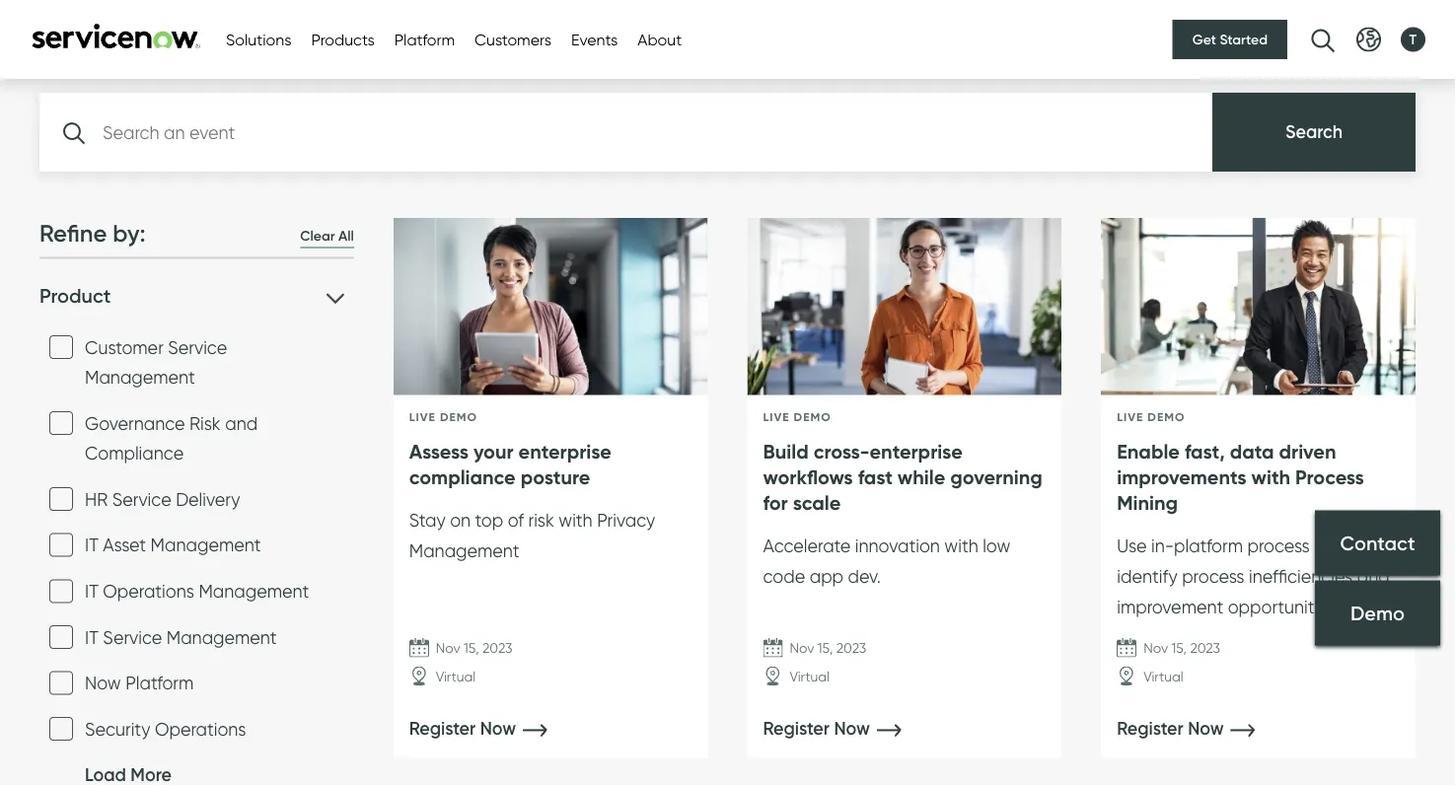 Task type: describe. For each thing, give the bounding box(es) containing it.
nov 15, 2023 for enable fast, data driven improvements with process mining
[[1144, 640, 1220, 657]]

security operations
[[85, 718, 246, 740]]

code
[[763, 566, 805, 587]]

customer service management option
[[49, 335, 73, 358]]

about
[[638, 30, 682, 49]]

2023 for fast
[[836, 640, 867, 657]]

it asset management option
[[49, 533, 73, 557]]

virtual for build cross-enterprise workflows fast while governing for scale
[[790, 668, 830, 685]]

management inside stay on top of risk with privacy management
[[409, 540, 520, 562]]

governance risk and compliance
[[85, 412, 258, 464]]

to
[[1372, 535, 1389, 557]]

15, for build cross-enterprise workflows fast while governing for scale
[[818, 640, 833, 657]]

operations for security
[[155, 718, 246, 740]]

virtual for enable fast, data driven improvements with process mining
[[1144, 668, 1184, 685]]

stay on top of risk with privacy management
[[409, 510, 655, 562]]

customers
[[475, 30, 551, 49]]

top
[[475, 510, 503, 531]]

governing
[[950, 465, 1043, 490]]

with inside accelerate innovation with low code app dev.
[[945, 535, 978, 557]]

it for it operations management
[[85, 580, 99, 602]]

service for customer
[[168, 336, 227, 357]]

management for customer service management
[[85, 366, 195, 388]]

demo for assess
[[440, 410, 478, 424]]

15, for assess your enterprise compliance posture
[[464, 640, 479, 657]]

live demo for build
[[763, 410, 832, 424]]

management for it asset management
[[151, 534, 261, 556]]

assess
[[409, 439, 469, 464]]

for
[[763, 491, 788, 515]]

privacy
[[597, 510, 655, 531]]

2023 for improvements
[[1190, 640, 1220, 657]]

accelerate
[[763, 535, 851, 557]]

get
[[1193, 31, 1216, 48]]

product
[[39, 283, 111, 308]]

0 vertical spatial platform
[[394, 30, 455, 49]]

now platform
[[85, 672, 194, 694]]

inefficiencies
[[1249, 566, 1353, 587]]

live for assess your enterprise compliance posture
[[409, 410, 436, 424]]

innovation
[[855, 535, 940, 557]]

demo for build
[[794, 410, 832, 424]]

posture
[[521, 465, 590, 490]]

management for it service management
[[167, 626, 277, 648]]

events
[[571, 30, 618, 49]]

of
[[508, 510, 524, 531]]

live for build cross-enterprise workflows fast while governing for scale
[[763, 410, 790, 424]]

fast
[[858, 465, 893, 490]]

0 horizontal spatial process
[[1182, 566, 1245, 587]]

accelerate innovation with low code app dev.
[[763, 535, 1011, 587]]

on
[[450, 510, 471, 531]]

improvement
[[1117, 596, 1224, 617]]

cross-
[[814, 439, 870, 464]]

it service management
[[85, 626, 277, 648]]

while
[[898, 465, 945, 490]]

demo for enable
[[1148, 410, 1186, 424]]

live for enable fast, data driven improvements with process mining
[[1117, 410, 1144, 424]]

products button
[[311, 28, 375, 51]]

enable
[[1117, 439, 1180, 464]]

platform button
[[394, 28, 455, 51]]

security
[[85, 718, 150, 740]]

enterprise for posture
[[519, 439, 612, 464]]

risk
[[528, 510, 554, 531]]

about button
[[638, 28, 682, 51]]

it asset management
[[85, 534, 261, 556]]

0 vertical spatial process
[[1248, 535, 1310, 557]]

nov for build cross-enterprise workflows fast while governing for scale
[[790, 640, 814, 657]]

live demo for enable
[[1117, 410, 1186, 424]]

with for risk
[[559, 510, 593, 531]]

refine by:
[[39, 219, 146, 248]]

build
[[763, 439, 809, 464]]

0 horizontal spatial platform
[[125, 672, 194, 694]]

improvements
[[1117, 465, 1247, 490]]

use
[[1117, 535, 1147, 557]]

operations for it
[[103, 580, 194, 602]]

now
[[85, 672, 121, 694]]

in-
[[1151, 535, 1174, 557]]

enable fast, data driven improvements with process mining
[[1117, 439, 1364, 515]]

now platform option
[[49, 671, 73, 695]]

governance
[[85, 412, 185, 434]]

opportunities
[[1228, 596, 1336, 617]]



Task type: locate. For each thing, give the bounding box(es) containing it.
it right it operations management option
[[85, 580, 99, 602]]

and inside use in-platform process mining to identify process inefficiencies and improvement opportunities
[[1357, 566, 1390, 587]]

1 horizontal spatial live
[[763, 410, 790, 424]]

stay
[[409, 510, 446, 531]]

clear all button
[[300, 226, 354, 249]]

1 it from the top
[[85, 534, 99, 556]]

risk
[[190, 412, 221, 434]]

data
[[1230, 439, 1274, 464]]

1 horizontal spatial live demo
[[763, 410, 832, 424]]

live demo up assess in the bottom left of the page
[[409, 410, 478, 424]]

with inside enable fast, data driven improvements with process mining
[[1252, 465, 1291, 490]]

1 enterprise from the left
[[519, 439, 612, 464]]

None button
[[1213, 93, 1416, 172]]

service inside customer service management
[[168, 336, 227, 357]]

1 15, from the left
[[464, 640, 479, 657]]

events button
[[571, 28, 618, 51]]

servicenow image
[[30, 23, 202, 49]]

platform right products
[[394, 30, 455, 49]]

service for hr
[[112, 488, 171, 510]]

and down to
[[1357, 566, 1390, 587]]

0 horizontal spatial virtual
[[436, 668, 476, 685]]

clear
[[300, 228, 335, 245]]

2 horizontal spatial nov 15, 2023
[[1144, 640, 1220, 657]]

1 horizontal spatial nov 15, 2023
[[790, 640, 867, 657]]

1 horizontal spatial platform
[[394, 30, 455, 49]]

management up "it service management"
[[199, 580, 309, 602]]

with
[[1252, 465, 1291, 490], [559, 510, 593, 531], [945, 535, 978, 557]]

customer service management
[[85, 336, 227, 388]]

2 live from the left
[[763, 410, 790, 424]]

1 nov 15, 2023 from the left
[[436, 640, 513, 657]]

2 2023 from the left
[[836, 640, 867, 657]]

security operations option
[[49, 717, 73, 741]]

1 live from the left
[[409, 410, 436, 424]]

2 horizontal spatial live demo
[[1117, 410, 1186, 424]]

nov for enable fast, data driven improvements with process mining
[[1144, 640, 1168, 657]]

it for it service management
[[85, 626, 99, 648]]

1 live demo from the left
[[409, 410, 478, 424]]

it operations management
[[85, 580, 309, 602]]

management down 'customer' at top left
[[85, 366, 195, 388]]

get started link
[[1173, 20, 1288, 59]]

virtual
[[436, 668, 476, 685], [790, 668, 830, 685], [1144, 668, 1184, 685]]

virtual for assess your enterprise compliance posture
[[436, 668, 476, 685]]

0 horizontal spatial live
[[409, 410, 436, 424]]

customers button
[[475, 28, 551, 51]]

customer
[[85, 336, 164, 357]]

0 vertical spatial service
[[168, 336, 227, 357]]

1 virtual from the left
[[436, 668, 476, 685]]

enterprise up "while"
[[870, 439, 963, 464]]

with left low
[[945, 535, 978, 557]]

2 horizontal spatial 15,
[[1172, 640, 1187, 657]]

0 horizontal spatial 2023
[[482, 640, 513, 657]]

enterprise
[[519, 439, 612, 464], [870, 439, 963, 464]]

1 horizontal spatial with
[[945, 535, 978, 557]]

product button
[[39, 282, 345, 308]]

process down platform
[[1182, 566, 1245, 587]]

assess your enterprise compliance posture
[[409, 439, 612, 490]]

demo up build at the right of the page
[[794, 410, 832, 424]]

1 horizontal spatial and
[[1357, 566, 1390, 587]]

15, for enable fast, data driven improvements with process mining
[[1172, 640, 1187, 657]]

live demo for assess
[[409, 410, 478, 424]]

management
[[85, 366, 195, 388], [151, 534, 261, 556], [409, 540, 520, 562], [199, 580, 309, 602], [167, 626, 277, 648]]

live demo up build at the right of the page
[[763, 410, 832, 424]]

scale
[[793, 491, 841, 515]]

it operations management option
[[49, 579, 73, 603]]

all
[[338, 228, 354, 245]]

live demo up enable
[[1117, 410, 1186, 424]]

2 horizontal spatial nov
[[1144, 640, 1168, 657]]

3 live demo from the left
[[1117, 410, 1186, 424]]

1 horizontal spatial enterprise
[[870, 439, 963, 464]]

with for improvements
[[1252, 465, 1291, 490]]

it service management option
[[49, 625, 73, 649]]

operations down now platform in the left bottom of the page
[[155, 718, 246, 740]]

process
[[1295, 465, 1364, 490]]

platform
[[394, 30, 455, 49], [125, 672, 194, 694]]

1 2023 from the left
[[482, 640, 513, 657]]

compliance
[[85, 442, 184, 464]]

service for it
[[103, 626, 162, 648]]

get started
[[1193, 31, 1268, 48]]

it right it asset management option
[[85, 534, 99, 556]]

products
[[311, 30, 375, 49]]

2 vertical spatial service
[[103, 626, 162, 648]]

service right hr
[[112, 488, 171, 510]]

hr service delivery option
[[49, 487, 73, 511]]

2023 for posture
[[482, 640, 513, 657]]

1 vertical spatial operations
[[155, 718, 246, 740]]

2 horizontal spatial live
[[1117, 410, 1144, 424]]

0 horizontal spatial demo
[[440, 410, 478, 424]]

service
[[168, 336, 227, 357], [112, 488, 171, 510], [103, 626, 162, 648]]

0 vertical spatial with
[[1252, 465, 1291, 490]]

started
[[1220, 31, 1268, 48]]

service up now platform in the left bottom of the page
[[103, 626, 162, 648]]

dev.
[[848, 566, 881, 587]]

Search an event search field
[[39, 93, 1213, 172]]

2 nov 15, 2023 from the left
[[790, 640, 867, 657]]

nov 15, 2023 for build cross-enterprise workflows fast while governing for scale
[[790, 640, 867, 657]]

2 horizontal spatial demo
[[1148, 410, 1186, 424]]

mining
[[1314, 535, 1368, 557]]

2 vertical spatial with
[[945, 535, 978, 557]]

0 horizontal spatial and
[[225, 412, 258, 434]]

1 horizontal spatial nov
[[790, 640, 814, 657]]

with inside stay on top of risk with privacy management
[[559, 510, 593, 531]]

enterprise up posture
[[519, 439, 612, 464]]

app
[[810, 566, 844, 587]]

2 live demo from the left
[[763, 410, 832, 424]]

2 enterprise from the left
[[870, 439, 963, 464]]

process up inefficiencies
[[1248, 535, 1310, 557]]

live demo
[[409, 410, 478, 424], [763, 410, 832, 424], [1117, 410, 1186, 424]]

1 vertical spatial platform
[[125, 672, 194, 694]]

1 vertical spatial it
[[85, 580, 99, 602]]

1 horizontal spatial 2023
[[836, 640, 867, 657]]

1 horizontal spatial 15,
[[818, 640, 833, 657]]

live up assess in the bottom left of the page
[[409, 410, 436, 424]]

it
[[85, 534, 99, 556], [85, 580, 99, 602], [85, 626, 99, 648]]

live
[[409, 410, 436, 424], [763, 410, 790, 424], [1117, 410, 1144, 424]]

15,
[[464, 640, 479, 657], [818, 640, 833, 657], [1172, 640, 1187, 657]]

3 15, from the left
[[1172, 640, 1187, 657]]

and
[[225, 412, 258, 434], [1357, 566, 1390, 587]]

management down delivery
[[151, 534, 261, 556]]

3 nov from the left
[[1144, 640, 1168, 657]]

3 live from the left
[[1117, 410, 1144, 424]]

0 horizontal spatial with
[[559, 510, 593, 531]]

and inside governance risk and compliance
[[225, 412, 258, 434]]

0 vertical spatial and
[[225, 412, 258, 434]]

enterprise inside assess your enterprise compliance posture
[[519, 439, 612, 464]]

enterprise inside build cross-enterprise workflows fast while governing for scale
[[870, 439, 963, 464]]

and right risk
[[225, 412, 258, 434]]

1 vertical spatial process
[[1182, 566, 1245, 587]]

identify
[[1117, 566, 1178, 587]]

delivery
[[176, 488, 240, 510]]

3 2023 from the left
[[1190, 640, 1220, 657]]

0 horizontal spatial nov
[[436, 640, 460, 657]]

driven
[[1279, 439, 1336, 464]]

1 demo from the left
[[440, 410, 478, 424]]

1 vertical spatial service
[[112, 488, 171, 510]]

platform up security operations
[[125, 672, 194, 694]]

0 horizontal spatial 15,
[[464, 640, 479, 657]]

compliance
[[409, 465, 516, 490]]

platform
[[1174, 535, 1243, 557]]

nov
[[436, 640, 460, 657], [790, 640, 814, 657], [1144, 640, 1168, 657]]

demo
[[440, 410, 478, 424], [794, 410, 832, 424], [1148, 410, 1186, 424]]

refine
[[39, 219, 107, 248]]

0 vertical spatial it
[[85, 534, 99, 556]]

solutions button
[[226, 28, 291, 51]]

2 horizontal spatial virtual
[[1144, 668, 1184, 685]]

1 vertical spatial with
[[559, 510, 593, 531]]

fast,
[[1185, 439, 1225, 464]]

operations down asset
[[103, 580, 194, 602]]

nov 15, 2023 for assess your enterprise compliance posture
[[436, 640, 513, 657]]

1 horizontal spatial process
[[1248, 535, 1310, 557]]

3 demo from the left
[[1148, 410, 1186, 424]]

solutions
[[226, 30, 291, 49]]

process
[[1248, 535, 1310, 557], [1182, 566, 1245, 587]]

demo up assess in the bottom left of the page
[[440, 410, 478, 424]]

1 horizontal spatial demo
[[794, 410, 832, 424]]

mining
[[1117, 491, 1178, 515]]

2 virtual from the left
[[790, 668, 830, 685]]

management down on
[[409, 540, 520, 562]]

1 vertical spatial and
[[1357, 566, 1390, 587]]

1 horizontal spatial virtual
[[790, 668, 830, 685]]

it right it service management option
[[85, 626, 99, 648]]

management down it operations management
[[167, 626, 277, 648]]

0 horizontal spatial nov 15, 2023
[[436, 640, 513, 657]]

your
[[474, 439, 514, 464]]

2 15, from the left
[[818, 640, 833, 657]]

hr service delivery
[[85, 488, 240, 510]]

0 horizontal spatial enterprise
[[519, 439, 612, 464]]

3 virtual from the left
[[1144, 668, 1184, 685]]

0 vertical spatial operations
[[103, 580, 194, 602]]

build cross-enterprise workflows fast while governing for scale
[[763, 439, 1043, 515]]

2023
[[482, 640, 513, 657], [836, 640, 867, 657], [1190, 640, 1220, 657]]

management inside customer service management
[[85, 366, 195, 388]]

enterprise for fast
[[870, 439, 963, 464]]

management for it operations management
[[199, 580, 309, 602]]

clear all
[[300, 228, 354, 245]]

2 nov from the left
[[790, 640, 814, 657]]

2 it from the top
[[85, 580, 99, 602]]

operations
[[103, 580, 194, 602], [155, 718, 246, 740]]

0 horizontal spatial live demo
[[409, 410, 478, 424]]

with right risk
[[559, 510, 593, 531]]

2 vertical spatial it
[[85, 626, 99, 648]]

workflows
[[763, 465, 853, 490]]

2 demo from the left
[[794, 410, 832, 424]]

nov 15, 2023
[[436, 640, 513, 657], [790, 640, 867, 657], [1144, 640, 1220, 657]]

nov for assess your enterprise compliance posture
[[436, 640, 460, 657]]

live up enable
[[1117, 410, 1144, 424]]

with down 'data'
[[1252, 465, 1291, 490]]

it for it asset management
[[85, 534, 99, 556]]

asset
[[103, 534, 146, 556]]

use in-platform process mining to identify process inefficiencies and improvement opportunities
[[1117, 535, 1390, 617]]

3 it from the top
[[85, 626, 99, 648]]

demo up enable
[[1148, 410, 1186, 424]]

2 horizontal spatial with
[[1252, 465, 1291, 490]]

2 horizontal spatial 2023
[[1190, 640, 1220, 657]]

3 nov 15, 2023 from the left
[[1144, 640, 1220, 657]]

governance risk and compliance option
[[49, 411, 73, 435]]

hr
[[85, 488, 108, 510]]

by:
[[113, 219, 146, 248]]

1 nov from the left
[[436, 640, 460, 657]]

live up build at the right of the page
[[763, 410, 790, 424]]

low
[[983, 535, 1011, 557]]

service down the product dropdown button
[[168, 336, 227, 357]]



Task type: vqa. For each thing, say whether or not it's contained in the screenshot.
Operations
yes



